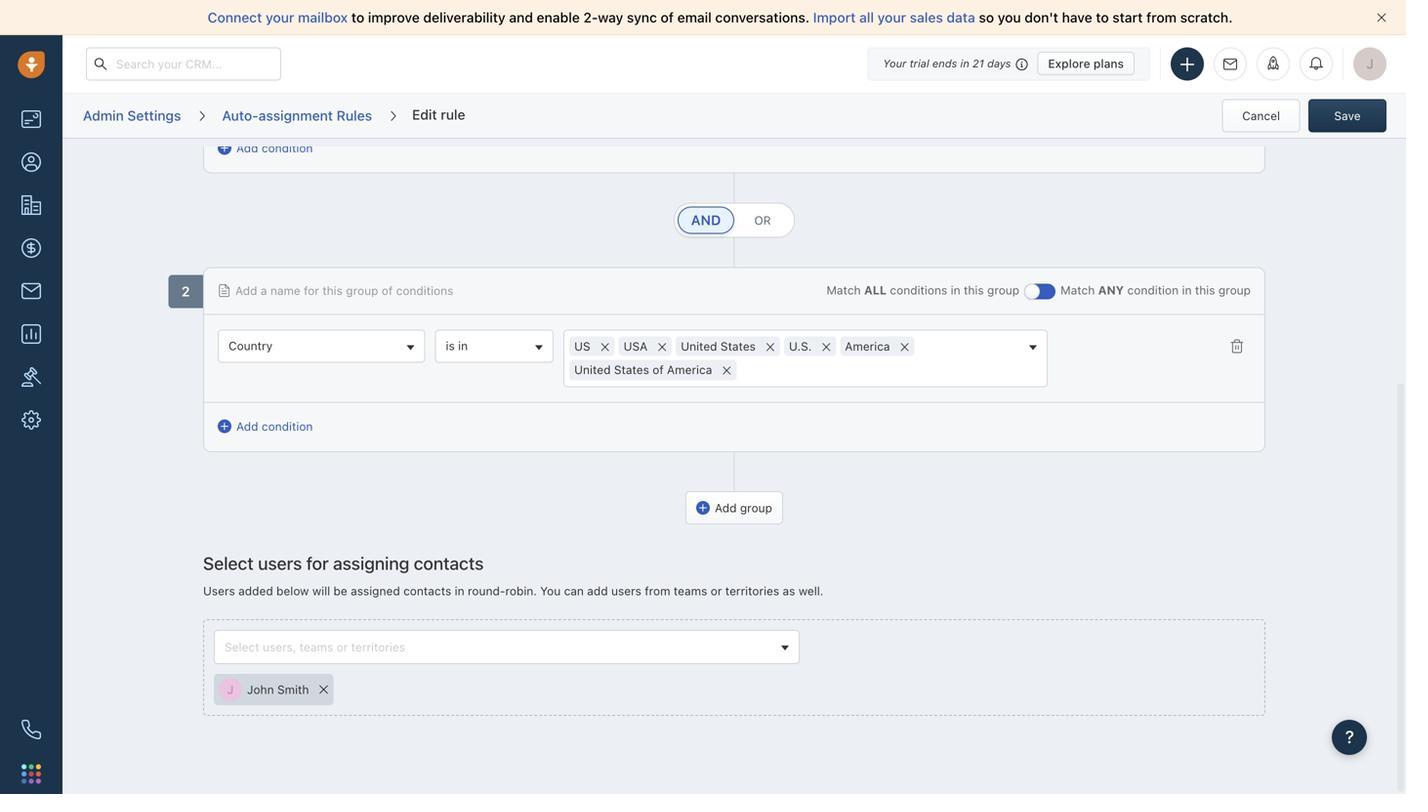 Task type: vqa. For each thing, say whether or not it's contained in the screenshot.
this associated with conditions
yes



Task type: describe. For each thing, give the bounding box(es) containing it.
u.s.
[[789, 340, 812, 353]]

× button for united states of america
[[717, 359, 737, 381]]

× for usa
[[657, 335, 668, 356]]

rule
[[441, 106, 465, 122]]

don't
[[1025, 9, 1059, 25]]

1 vertical spatial users
[[611, 584, 642, 598]]

in left round-
[[455, 584, 464, 598]]

be
[[334, 584, 347, 598]]

or link
[[734, 207, 791, 234]]

auto-
[[222, 107, 259, 123]]

add condition for 1st add condition link from the bottom
[[236, 420, 313, 433]]

group for match any condition in this group
[[1219, 283, 1251, 297]]

explore
[[1048, 57, 1091, 70]]

match any condition in this group
[[1061, 283, 1251, 297]]

0 vertical spatial for
[[304, 284, 319, 298]]

is
[[446, 339, 455, 353]]

united states of america
[[574, 363, 712, 377]]

below
[[276, 584, 309, 598]]

import
[[813, 9, 856, 25]]

0 vertical spatial contacts
[[414, 553, 484, 574]]

in for conditions
[[951, 283, 961, 297]]

select
[[203, 553, 254, 574]]

will
[[312, 584, 330, 598]]

united for united states
[[681, 340, 717, 353]]

states for united states of america
[[614, 363, 649, 377]]

auto-assignment rules
[[222, 107, 372, 123]]

add down country
[[236, 420, 258, 433]]

email
[[677, 9, 712, 25]]

1 your from the left
[[266, 9, 294, 25]]

0 vertical spatial of
[[661, 9, 674, 25]]

× for united states of america
[[722, 359, 732, 380]]

rules
[[337, 107, 372, 123]]

data
[[947, 9, 975, 25]]

1 vertical spatial contacts
[[403, 584, 451, 598]]

2 your from the left
[[878, 9, 906, 25]]

you
[[540, 584, 561, 598]]

match all conditions in this group
[[827, 283, 1020, 297]]

users
[[203, 584, 235, 598]]

save
[[1334, 109, 1361, 123]]

users added below will be assigned contacts in round-robin. you can add users from teams or territories as well.
[[203, 584, 824, 598]]

robin.
[[505, 584, 537, 598]]

enable
[[537, 9, 580, 25]]

your trial ends in 21 days
[[883, 57, 1011, 70]]

sync
[[627, 9, 657, 25]]

us
[[574, 340, 591, 353]]

0 vertical spatial users
[[258, 553, 302, 574]]

deliverability
[[423, 9, 506, 25]]

add condition for 2nd add condition link from the bottom of the page
[[236, 141, 313, 155]]

united for united states of america
[[574, 363, 611, 377]]

import all your sales data link
[[813, 9, 979, 25]]

territories
[[725, 584, 780, 598]]

john smith
[[247, 682, 309, 696]]

ends
[[933, 57, 957, 70]]

united states
[[681, 340, 756, 353]]

usa
[[624, 340, 648, 353]]

add group button
[[686, 491, 783, 524]]

sales
[[910, 9, 943, 25]]

1 conditions from the left
[[890, 283, 948, 297]]

country
[[229, 339, 273, 353]]

× button for united states
[[761, 335, 780, 357]]

round-
[[468, 584, 505, 598]]

is in
[[446, 339, 468, 353]]

admin settings link
[[82, 100, 182, 131]]

0 horizontal spatial america
[[667, 363, 712, 377]]

added
[[238, 584, 273, 598]]

cancel button
[[1222, 99, 1301, 132]]

way
[[598, 9, 623, 25]]

edit rule
[[412, 106, 465, 122]]

× for us
[[600, 335, 610, 356]]

properties image
[[21, 367, 41, 387]]

is in button
[[435, 330, 554, 363]]

country button
[[218, 330, 425, 363]]

conversations.
[[715, 9, 810, 25]]

1 vertical spatial of
[[382, 284, 393, 298]]

close image
[[1377, 13, 1387, 22]]

group inside 'button'
[[740, 501, 773, 515]]

assignment
[[259, 107, 333, 123]]

mailbox
[[298, 9, 348, 25]]

0 horizontal spatial or
[[711, 584, 722, 598]]

select users for assigning contacts
[[203, 553, 484, 574]]

this for conditions
[[964, 283, 984, 297]]

2 to from the left
[[1096, 9, 1109, 25]]

group for match all conditions in this group
[[987, 283, 1020, 297]]

name
[[270, 284, 301, 298]]

add group
[[715, 501, 773, 515]]



Task type: locate. For each thing, give the bounding box(es) containing it.
21
[[973, 57, 984, 70]]

all
[[860, 9, 874, 25]]

× for america
[[900, 335, 910, 356]]

match left any
[[1061, 283, 1095, 297]]

send email image
[[1224, 58, 1237, 71]]

in right 'is'
[[458, 339, 468, 353]]

match for match any condition in this group
[[1061, 283, 1095, 297]]

1 horizontal spatial conditions
[[890, 283, 948, 297]]

× button right usa
[[653, 335, 672, 357]]

users right add
[[611, 584, 642, 598]]

states for united states
[[721, 340, 756, 353]]

1 vertical spatial add condition
[[236, 420, 313, 433]]

can
[[564, 584, 584, 598]]

0 vertical spatial or
[[754, 214, 771, 227]]

condition right any
[[1128, 283, 1179, 297]]

phone image
[[21, 720, 41, 739]]

have
[[1062, 9, 1093, 25]]

× right usa
[[657, 335, 668, 356]]

teams
[[674, 584, 707, 598]]

1 horizontal spatial match
[[1061, 283, 1095, 297]]

match
[[827, 283, 861, 297], [1061, 283, 1095, 297]]

1 this from the left
[[964, 283, 984, 297]]

1 add condition link from the top
[[218, 139, 313, 157]]

1 vertical spatial america
[[667, 363, 712, 377]]

users up below
[[258, 553, 302, 574]]

Select users, teams or territories search field
[[220, 637, 774, 657]]

2 add condition link from the top
[[218, 418, 313, 435]]

× for united states
[[765, 335, 776, 356]]

your left mailbox
[[266, 9, 294, 25]]

improve
[[368, 9, 420, 25]]

1 horizontal spatial users
[[611, 584, 642, 598]]

× button down the 'match all conditions in this group' in the top right of the page
[[895, 335, 915, 357]]

1 horizontal spatial america
[[845, 340, 890, 353]]

all
[[864, 283, 887, 297]]

in left 21
[[961, 57, 970, 70]]

what's new image
[[1267, 56, 1280, 70]]

1 horizontal spatial this
[[964, 283, 984, 297]]

1 to from the left
[[351, 9, 364, 25]]

conditions up 'is'
[[396, 284, 454, 298]]

× down 'united states'
[[722, 359, 732, 380]]

this for condition
[[1195, 283, 1215, 297]]

1 add condition from the top
[[236, 141, 313, 155]]

from
[[1147, 9, 1177, 25], [645, 584, 670, 598]]

explore plans
[[1048, 57, 1124, 70]]

cancel
[[1242, 109, 1280, 123]]

match for match all conditions in this group
[[827, 283, 861, 297]]

0 vertical spatial states
[[721, 340, 756, 353]]

add condition down country
[[236, 420, 313, 433]]

united down us
[[574, 363, 611, 377]]

condition down the auto-assignment rules link
[[262, 141, 313, 155]]

2-
[[583, 9, 598, 25]]

add down auto-
[[236, 141, 258, 155]]

2 vertical spatial condition
[[262, 420, 313, 433]]

explore plans link
[[1038, 52, 1135, 75]]

0 vertical spatial add condition
[[236, 141, 313, 155]]

0 horizontal spatial states
[[614, 363, 649, 377]]

2 horizontal spatial this
[[1195, 283, 1215, 297]]

in
[[961, 57, 970, 70], [951, 283, 961, 297], [1182, 283, 1192, 297], [458, 339, 468, 353], [455, 584, 464, 598]]

× button for us
[[595, 335, 615, 357]]

condition
[[262, 141, 313, 155], [1128, 283, 1179, 297], [262, 420, 313, 433]]

1 match from the left
[[827, 283, 861, 297]]

states down usa
[[614, 363, 649, 377]]

a
[[261, 284, 267, 298]]

2 vertical spatial of
[[653, 363, 664, 377]]

0 vertical spatial condition
[[262, 141, 313, 155]]

users
[[258, 553, 302, 574], [611, 584, 642, 598]]

0 vertical spatial add condition link
[[218, 139, 313, 157]]

in right any
[[1182, 283, 1192, 297]]

contacts right assigned
[[403, 584, 451, 598]]

1 horizontal spatial your
[[878, 9, 906, 25]]

1 vertical spatial united
[[574, 363, 611, 377]]

× button for america
[[895, 335, 915, 357]]

0 horizontal spatial conditions
[[396, 284, 454, 298]]

america down the all
[[845, 340, 890, 353]]

1 horizontal spatial or
[[754, 214, 771, 227]]

states left 'u.s.' in the right of the page
[[721, 340, 756, 353]]

0 horizontal spatial match
[[827, 283, 861, 297]]

× button right us
[[595, 335, 615, 357]]

× button down 'united states'
[[717, 359, 737, 381]]

any
[[1098, 283, 1124, 297]]

for up the will in the left bottom of the page
[[306, 553, 329, 574]]

this
[[964, 283, 984, 297], [1195, 283, 1215, 297], [323, 284, 343, 298]]

settings
[[127, 107, 181, 123]]

admin settings
[[83, 107, 181, 123]]

× button left 'u.s.' in the right of the page
[[761, 335, 780, 357]]

days
[[987, 57, 1011, 70]]

add inside 'button'
[[715, 501, 737, 515]]

1 vertical spatial from
[[645, 584, 670, 598]]

2 match from the left
[[1061, 283, 1095, 297]]

scratch.
[[1180, 9, 1233, 25]]

your
[[266, 9, 294, 25], [878, 9, 906, 25]]

edit
[[412, 106, 437, 122]]

× button for u.s.
[[817, 335, 836, 357]]

conditions
[[890, 283, 948, 297], [396, 284, 454, 298]]

0 horizontal spatial this
[[323, 284, 343, 298]]

add left "a"
[[235, 284, 257, 298]]

in right the all
[[951, 283, 961, 297]]

as
[[783, 584, 795, 598]]

0 vertical spatial america
[[845, 340, 890, 353]]

freshworks switcher image
[[21, 764, 41, 784]]

2 this from the left
[[1195, 283, 1215, 297]]

0 vertical spatial united
[[681, 340, 717, 353]]

0 horizontal spatial users
[[258, 553, 302, 574]]

america down 'united states'
[[667, 363, 712, 377]]

conditions right the all
[[890, 283, 948, 297]]

Search your CRM... text field
[[86, 47, 281, 81]]

well.
[[799, 584, 824, 598]]

to left start
[[1096, 9, 1109, 25]]

group for add a name for this group of conditions
[[346, 284, 378, 298]]

of
[[661, 9, 674, 25], [382, 284, 393, 298], [653, 363, 664, 377]]

admin
[[83, 107, 124, 123]]

add a name for this group of conditions
[[235, 284, 454, 298]]

add
[[587, 584, 608, 598]]

so
[[979, 9, 994, 25]]

from right start
[[1147, 9, 1177, 25]]

×
[[600, 335, 610, 356], [657, 335, 668, 356], [765, 335, 776, 356], [821, 335, 832, 356], [900, 335, 910, 356], [722, 359, 732, 380]]

add condition link
[[218, 139, 313, 157], [218, 418, 313, 435]]

states
[[721, 340, 756, 353], [614, 363, 649, 377]]

save button
[[1309, 99, 1387, 132]]

add condition
[[236, 141, 313, 155], [236, 420, 313, 433]]

× left 'u.s.' in the right of the page
[[765, 335, 776, 356]]

0 horizontal spatial from
[[645, 584, 670, 598]]

add condition link down country
[[218, 418, 313, 435]]

in for ends
[[961, 57, 970, 70]]

plans
[[1094, 57, 1124, 70]]

× right us
[[600, 335, 610, 356]]

1 vertical spatial for
[[306, 553, 329, 574]]

connect
[[208, 9, 262, 25]]

this for name
[[323, 284, 343, 298]]

auto-assignment rules link
[[221, 100, 373, 131]]

add up territories
[[715, 501, 737, 515]]

group
[[987, 283, 1020, 297], [1219, 283, 1251, 297], [346, 284, 378, 298], [740, 501, 773, 515]]

assigned
[[351, 584, 400, 598]]

you
[[998, 9, 1021, 25]]

smith
[[277, 682, 309, 696]]

1 horizontal spatial states
[[721, 340, 756, 353]]

2 conditions from the left
[[396, 284, 454, 298]]

2 add condition from the top
[[236, 420, 313, 433]]

assigning
[[333, 553, 410, 574]]

john
[[247, 682, 274, 696]]

1 vertical spatial states
[[614, 363, 649, 377]]

connect your mailbox link
[[208, 9, 351, 25]]

× right 'u.s.' in the right of the page
[[821, 335, 832, 356]]

0 horizontal spatial your
[[266, 9, 294, 25]]

or
[[754, 214, 771, 227], [711, 584, 722, 598]]

for
[[304, 284, 319, 298], [306, 553, 329, 574]]

1 vertical spatial or
[[711, 584, 722, 598]]

to right mailbox
[[351, 9, 364, 25]]

× for u.s.
[[821, 335, 832, 356]]

1 horizontal spatial from
[[1147, 9, 1177, 25]]

add condition link down auto-
[[218, 139, 313, 157]]

condition down country button
[[262, 420, 313, 433]]

× button for usa
[[653, 335, 672, 357]]

× button right 'u.s.' in the right of the page
[[817, 335, 836, 357]]

j
[[227, 682, 234, 696]]

1 horizontal spatial to
[[1096, 9, 1109, 25]]

phone element
[[12, 710, 51, 749]]

in inside button
[[458, 339, 468, 353]]

your right all
[[878, 9, 906, 25]]

in for condition
[[1182, 283, 1192, 297]]

start
[[1113, 9, 1143, 25]]

1 horizontal spatial united
[[681, 340, 717, 353]]

0 horizontal spatial united
[[574, 363, 611, 377]]

1 vertical spatial add condition link
[[218, 418, 313, 435]]

connect your mailbox to improve deliverability and enable 2-way sync of email conversations. import all your sales data so you don't have to start from scratch.
[[208, 9, 1233, 25]]

add condition down assignment
[[236, 141, 313, 155]]

your
[[883, 57, 907, 70]]

match left the all
[[827, 283, 861, 297]]

3 this from the left
[[323, 284, 343, 298]]

contacts
[[414, 553, 484, 574], [403, 584, 451, 598]]

× down the 'match all conditions in this group' in the top right of the page
[[900, 335, 910, 356]]

0 vertical spatial from
[[1147, 9, 1177, 25]]

0 horizontal spatial to
[[351, 9, 364, 25]]

and link
[[678, 207, 734, 234], [678, 207, 734, 234]]

from left teams
[[645, 584, 670, 598]]

trial
[[910, 57, 929, 70]]

contacts up round-
[[414, 553, 484, 574]]

1 vertical spatial condition
[[1128, 283, 1179, 297]]

for right name
[[304, 284, 319, 298]]

united up united states of america
[[681, 340, 717, 353]]



